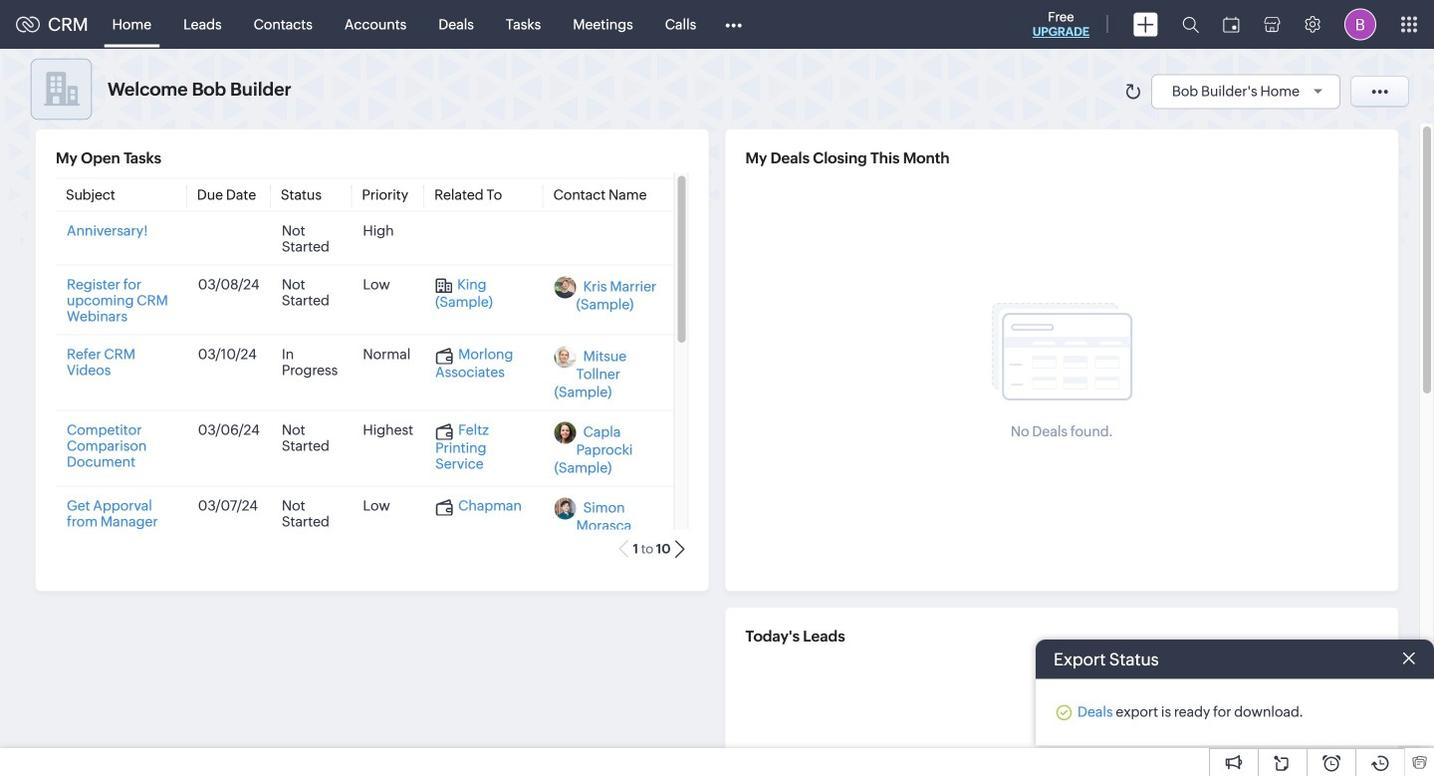 Task type: locate. For each thing, give the bounding box(es) containing it.
search image
[[1183, 16, 1200, 33]]

search element
[[1171, 0, 1212, 49]]

create menu element
[[1122, 0, 1171, 48]]

profile image
[[1345, 8, 1377, 40]]

logo image
[[16, 16, 40, 32]]



Task type: vqa. For each thing, say whether or not it's contained in the screenshot.
owner
no



Task type: describe. For each thing, give the bounding box(es) containing it.
create menu image
[[1134, 12, 1159, 36]]

Other Modules field
[[713, 8, 755, 40]]

calendar image
[[1224, 16, 1240, 32]]

profile element
[[1333, 0, 1389, 48]]



